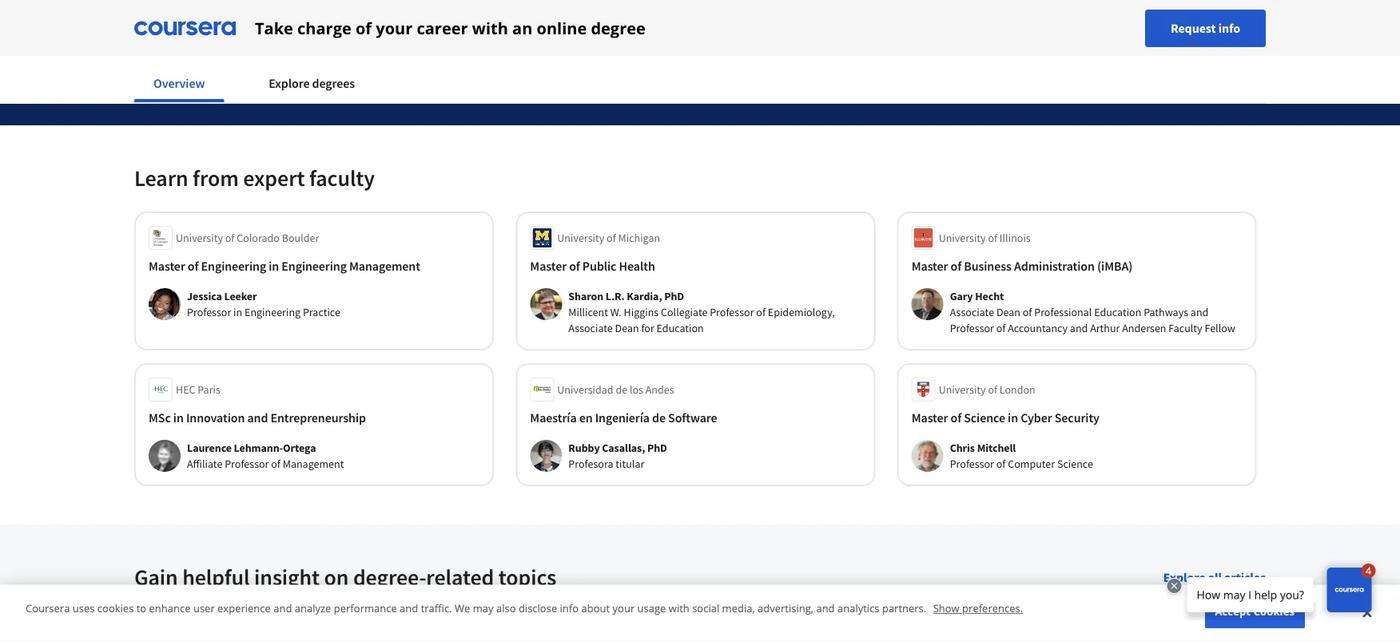 Task type: vqa. For each thing, say whether or not it's contained in the screenshot.
right Teams
no



Task type: locate. For each thing, give the bounding box(es) containing it.
surprising
[[1027, 621, 1083, 637]]

science right "computer"
[[1057, 457, 1093, 471]]

education down collegiate
[[657, 321, 704, 335]]

of left epidemiology,
[[756, 305, 766, 319]]

1 horizontal spatial with
[[669, 602, 690, 616]]

rubby casallas, phd profesora titular
[[568, 441, 667, 471]]

0 vertical spatial management
[[349, 258, 420, 274]]

cookies
[[1254, 605, 1295, 619]]

in inside jessica leeker professor in engineering practice
[[233, 305, 242, 319]]

jessica
[[187, 289, 222, 303]]

laurence lehmann-ortega affiliate professor of management
[[187, 441, 344, 471]]

1 vertical spatial management
[[283, 457, 344, 471]]

helpful
[[182, 564, 250, 592]]

and down professional
[[1070, 321, 1088, 335]]

education up arthur
[[1094, 305, 1142, 319]]

explore inside button
[[269, 75, 310, 91]]

andes
[[646, 383, 674, 397]]

with left "an"
[[472, 17, 508, 39]]

your left the career
[[376, 17, 413, 39]]

phd up collegiate
[[664, 289, 684, 303]]

explore left all
[[1164, 570, 1206, 586]]

1 vertical spatial info
[[560, 602, 579, 616]]

dean down 'hecht'
[[997, 305, 1021, 319]]

overview
[[153, 75, 205, 91]]

0 horizontal spatial dean
[[615, 321, 639, 335]]

info right request
[[1219, 20, 1240, 36]]

engineering down the leeker
[[245, 305, 301, 319]]

1 horizontal spatial science
[[1057, 457, 1093, 471]]

1 vertical spatial your
[[613, 602, 635, 616]]

1 vertical spatial associate
[[568, 321, 613, 335]]

0 vertical spatial dean
[[997, 305, 1021, 319]]

professor down 'chris'
[[950, 457, 994, 471]]

professor right collegiate
[[710, 305, 754, 319]]

(imba)
[[1097, 258, 1133, 274]]

engineering down boulder at the left of page
[[282, 258, 347, 274]]

to
[[136, 602, 146, 616]]

previous testimonial element
[[153, 0, 192, 331]]

university up jessica
[[176, 231, 223, 245]]

1 horizontal spatial your
[[613, 602, 635, 616]]

dean inside "sharon l.r. kardia, phd millicent w. higgins collegiate professor of epidemiology, associate dean for education"
[[615, 321, 639, 335]]

0 vertical spatial de
[[616, 383, 627, 397]]

entrepreneurship
[[270, 410, 366, 426]]

andersen
[[1122, 321, 1166, 335]]

coursera uses cookies to enhance user experience and analyze performance and traffic. we may also disclose info about your usage with social media, advertising, and analytics partners. show preferences.
[[26, 602, 1023, 616]]

master for master of business administration (imba)
[[912, 258, 948, 274]]

about
[[581, 602, 610, 616]]

explore all articles
[[1164, 570, 1266, 586]]

1 horizontal spatial de
[[652, 410, 666, 426]]

associate down millicent
[[568, 321, 613, 335]]

an
[[512, 17, 533, 39]]

0 horizontal spatial explore
[[269, 75, 310, 91]]

sharon l.r. kardia, phd millicent w. higgins collegiate professor of epidemiology, associate dean for education
[[568, 289, 835, 335]]

kardia,
[[627, 289, 662, 303]]

de down andes
[[652, 410, 666, 426]]

practice
[[303, 305, 340, 319]]

info left about
[[560, 602, 579, 616]]

all
[[1208, 570, 1222, 586]]

chris
[[950, 441, 975, 455]]

1 horizontal spatial education
[[1094, 305, 1142, 319]]

of left colorado
[[225, 231, 235, 245]]

phd right casallas,
[[647, 441, 667, 455]]

london
[[1000, 383, 1036, 397]]

preferences.
[[962, 602, 1023, 616]]

explore for explore all articles
[[1164, 570, 1206, 586]]

health
[[619, 258, 655, 274]]

1 vertical spatial science
[[1057, 457, 1093, 471]]

of inside laurence lehmann-ortega affiliate professor of management
[[271, 457, 280, 471]]

professor down gary
[[950, 321, 994, 335]]

science down university of london
[[964, 410, 1005, 426]]

1 horizontal spatial dean
[[997, 305, 1021, 319]]

request info button
[[1145, 10, 1266, 47]]

and left traffic.
[[400, 602, 418, 616]]

of down mitchell
[[996, 457, 1006, 471]]

your
[[376, 17, 413, 39], [613, 602, 635, 616]]

engineering up the leeker
[[201, 258, 266, 274]]

associate inside gary hecht associate dean of professional education pathways and professor of accountancy and arthur andersen faculty fellow
[[950, 305, 994, 319]]

and left analyze
[[273, 602, 292, 616]]

software
[[668, 410, 717, 426]]

0 vertical spatial explore
[[269, 75, 310, 91]]

professor down lehmann-
[[225, 457, 269, 471]]

university for public
[[557, 231, 604, 245]]

education inside gary hecht associate dean of professional education pathways and professor of accountancy and arthur andersen faculty fellow
[[1094, 305, 1142, 319]]

degree
[[591, 17, 646, 39]]

associate
[[950, 305, 994, 319], [568, 321, 613, 335]]

university for engineering
[[176, 231, 223, 245]]

phd
[[664, 289, 684, 303], [647, 441, 667, 455]]

analytics
[[838, 602, 880, 616]]

master for master of science in cyber security
[[912, 410, 948, 426]]

management inside laurence lehmann-ortega affiliate professor of management
[[283, 457, 344, 471]]

hec
[[176, 383, 195, 397]]

1 vertical spatial de
[[652, 410, 666, 426]]

show
[[933, 602, 960, 616]]

university up business
[[939, 231, 986, 245]]

with left social at the bottom of page
[[669, 602, 690, 616]]

0 vertical spatial education
[[1094, 305, 1142, 319]]

of up gary
[[951, 258, 962, 274]]

master of public health
[[530, 258, 655, 274]]

explore left the degrees
[[269, 75, 310, 91]]

university up master of science in cyber security on the right of page
[[939, 383, 986, 397]]

info
[[1219, 20, 1240, 36], [560, 602, 579, 616]]

may
[[473, 602, 494, 616]]

professor
[[187, 305, 231, 319], [710, 305, 754, 319], [950, 321, 994, 335], [225, 457, 269, 471], [950, 457, 994, 471]]

explore degrees button
[[250, 64, 374, 102]]

de
[[616, 383, 627, 397], [652, 410, 666, 426]]

higgins
[[624, 305, 659, 319]]

casallas,
[[602, 441, 645, 455]]

0 horizontal spatial info
[[560, 602, 579, 616]]

engineering for of
[[282, 258, 347, 274]]

your right about
[[613, 602, 635, 616]]

associate down gary
[[950, 305, 994, 319]]

1 horizontal spatial explore
[[1164, 570, 1206, 586]]

take
[[255, 17, 293, 39]]

0 vertical spatial phd
[[664, 289, 684, 303]]

dean down w.
[[615, 321, 639, 335]]

1 horizontal spatial info
[[1219, 20, 1240, 36]]

tab list
[[134, 64, 400, 102]]

0 horizontal spatial education
[[657, 321, 704, 335]]

professor down jessica
[[187, 305, 231, 319]]

0 horizontal spatial de
[[616, 383, 627, 397]]

1 horizontal spatial associate
[[950, 305, 994, 319]]

maestría en ingeniería de software
[[530, 410, 717, 426]]

mitchell
[[977, 441, 1016, 455]]

engineering for leeker
[[245, 305, 301, 319]]

of up jessica
[[188, 258, 199, 274]]

of right charge at the left
[[356, 17, 372, 39]]

of down lehmann-
[[271, 457, 280, 471]]

leeker
[[224, 289, 257, 303]]

1 vertical spatial dean
[[615, 321, 639, 335]]

learn from expert faculty
[[134, 164, 375, 192]]

0 vertical spatial with
[[472, 17, 508, 39]]

1 vertical spatial education
[[657, 321, 704, 335]]

1 vertical spatial phd
[[647, 441, 667, 455]]

hec paris
[[176, 383, 220, 397]]

0 horizontal spatial management
[[283, 457, 344, 471]]

request info
[[1171, 20, 1240, 36]]

gain
[[134, 564, 178, 592]]

universidad
[[557, 383, 613, 397]]

titular
[[616, 457, 644, 471]]

in for master of engineering in engineering management
[[269, 258, 279, 274]]

charge
[[297, 17, 351, 39]]

l.r.
[[606, 289, 625, 303]]

of left online
[[1133, 621, 1144, 637]]

administration
[[1014, 258, 1095, 274]]

benefits
[[1086, 621, 1130, 637]]

of left michigan
[[607, 231, 616, 245]]

university of illinois
[[939, 231, 1031, 245]]

in left cyber
[[1008, 410, 1018, 426]]

paris
[[198, 383, 220, 397]]

professor inside laurence lehmann-ortega affiliate professor of management
[[225, 457, 269, 471]]

associate inside "sharon l.r. kardia, phd millicent w. higgins collegiate professor of epidemiology, associate dean for education"
[[568, 321, 613, 335]]

degrees
[[312, 75, 355, 91]]

de left los
[[616, 383, 627, 397]]

engineering inside jessica leeker professor in engineering practice
[[245, 305, 301, 319]]

and up lehmann-
[[247, 410, 268, 426]]

0 vertical spatial your
[[376, 17, 413, 39]]

master of public health link
[[530, 256, 861, 276]]

0 horizontal spatial associate
[[568, 321, 613, 335]]

in down the leeker
[[233, 305, 242, 319]]

0 vertical spatial associate
[[950, 305, 994, 319]]

lehmann-
[[234, 441, 283, 455]]

explore all articles link
[[1164, 570, 1266, 586]]

university up "master of public health"
[[557, 231, 604, 245]]

science inside chris mitchell professor of computer science
[[1057, 457, 1093, 471]]

and up faculty
[[1191, 305, 1209, 319]]

in down colorado
[[269, 258, 279, 274]]

1 vertical spatial explore
[[1164, 570, 1206, 586]]

ortega
[[283, 441, 316, 455]]

0 horizontal spatial your
[[376, 17, 413, 39]]

colorado
[[237, 231, 280, 245]]

topics
[[498, 564, 556, 592]]

0 vertical spatial info
[[1219, 20, 1240, 36]]

university of colorado boulder
[[176, 231, 319, 245]]

on
[[324, 564, 349, 592]]

gary
[[950, 289, 973, 303]]

0 horizontal spatial science
[[964, 410, 1005, 426]]



Task type: describe. For each thing, give the bounding box(es) containing it.
overview button
[[134, 64, 224, 102]]

professional
[[1034, 305, 1092, 319]]

articles
[[1224, 570, 1266, 586]]

coursera image
[[134, 16, 236, 41]]

msc in innovation and entrepreneurship
[[149, 410, 366, 426]]

education inside "sharon l.r. kardia, phd millicent w. higgins collegiate professor of epidemiology, associate dean for education"
[[657, 321, 704, 335]]

of left london
[[988, 383, 997, 397]]

traffic.
[[421, 602, 452, 616]]

cyber
[[1021, 410, 1052, 426]]

innovation
[[186, 410, 245, 426]]

maestría en ingeniería de software link
[[530, 408, 861, 427]]

security
[[1055, 410, 1100, 426]]

in for master of science in cyber security
[[1008, 410, 1018, 426]]

master of engineering in engineering management link
[[149, 256, 480, 276]]

university for business
[[939, 231, 986, 245]]

explore degrees
[[269, 75, 355, 91]]

phd inside "sharon l.r. kardia, phd millicent w. higgins collegiate professor of epidemiology, associate dean for education"
[[664, 289, 684, 303]]

msc
[[149, 410, 171, 426]]

illinois
[[1000, 231, 1031, 245]]

0 horizontal spatial with
[[472, 17, 508, 39]]

master of science in cyber security link
[[912, 408, 1242, 427]]

insight
[[254, 564, 320, 592]]

disclose
[[519, 602, 557, 616]]

accept
[[1215, 605, 1251, 619]]

master of science in cyber security
[[912, 410, 1100, 426]]

master for master of public health
[[530, 258, 567, 274]]

10 surprising benefits of online learning link
[[1012, 619, 1252, 638]]

master of engineering in engineering management
[[149, 258, 420, 274]]

analyze
[[295, 602, 331, 616]]

of left public at the top left of page
[[569, 258, 580, 274]]

profesora
[[568, 457, 613, 471]]

in for jessica leeker professor in engineering practice
[[233, 305, 242, 319]]

uses
[[73, 602, 95, 616]]

request
[[1171, 20, 1216, 36]]

gain helpful insight on degree-related topics
[[134, 564, 556, 592]]

universidad de los andes
[[557, 383, 674, 397]]

show preferences. link
[[933, 602, 1023, 616]]

professor inside jessica leeker professor in engineering practice
[[187, 305, 231, 319]]

msc in innovation and entrepreneurship link
[[149, 408, 480, 427]]

arthur
[[1090, 321, 1120, 335]]

accountancy
[[1008, 321, 1068, 335]]

social
[[692, 602, 719, 616]]

experience
[[217, 602, 271, 616]]

fellow
[[1205, 321, 1235, 335]]

take charge of your career with an online degree
[[255, 17, 646, 39]]

we
[[455, 602, 470, 616]]

laurence
[[187, 441, 232, 455]]

rubby
[[568, 441, 600, 455]]

boulder
[[282, 231, 319, 245]]

phd inside rubby casallas, phd profesora titular
[[647, 441, 667, 455]]

expert
[[243, 164, 305, 192]]

and left analytics
[[816, 602, 835, 616]]

coursera
[[26, 602, 70, 616]]

accept cookies button
[[1205, 596, 1305, 629]]

dean inside gary hecht associate dean of professional education pathways and professor of accountancy and arthur andersen faculty fellow
[[997, 305, 1021, 319]]

w.
[[610, 305, 622, 319]]

tab list containing overview
[[134, 64, 400, 102]]

performance
[[334, 602, 397, 616]]

of down 'hecht'
[[996, 321, 1006, 335]]

hecht
[[975, 289, 1004, 303]]

enhance
[[149, 602, 191, 616]]

advertising,
[[758, 602, 814, 616]]

master for master of engineering in engineering management
[[149, 258, 185, 274]]

usage
[[637, 602, 666, 616]]

0 vertical spatial science
[[964, 410, 1005, 426]]

10 surprising benefits of online learning
[[1012, 621, 1232, 637]]

professor inside chris mitchell professor of computer science
[[950, 457, 994, 471]]

of inside "sharon l.r. kardia, phd millicent w. higgins collegiate professor of epidemiology, associate dean for education"
[[756, 305, 766, 319]]

master of business administration (imba)
[[912, 258, 1133, 274]]

slides element
[[134, 77, 1266, 93]]

also
[[496, 602, 516, 616]]

los
[[630, 383, 643, 397]]

online
[[537, 17, 587, 39]]

millicent
[[568, 305, 608, 319]]

next testimonial element
[[1208, 0, 1247, 331]]

1 vertical spatial with
[[669, 602, 690, 616]]

of left illinois
[[988, 231, 997, 245]]

pathways
[[1144, 305, 1188, 319]]

of inside chris mitchell professor of computer science
[[996, 457, 1006, 471]]

university of london
[[939, 383, 1036, 397]]

explore for explore degrees
[[269, 75, 310, 91]]

faculty
[[309, 164, 375, 192]]

user
[[193, 602, 215, 616]]

business
[[964, 258, 1012, 274]]

cookies
[[97, 602, 134, 616]]

university for science
[[939, 383, 986, 397]]

master of business administration (imba) link
[[912, 256, 1242, 276]]

learning
[[1184, 621, 1232, 637]]

affiliate
[[187, 457, 222, 471]]

career
[[417, 17, 468, 39]]

in right the msc
[[173, 410, 184, 426]]

jessica leeker professor in engineering practice
[[187, 289, 340, 319]]

of up 'chris'
[[951, 410, 962, 426]]

media,
[[722, 602, 755, 616]]

1 horizontal spatial management
[[349, 258, 420, 274]]

professor inside gary hecht associate dean of professional education pathways and professor of accountancy and arthur andersen faculty fellow
[[950, 321, 994, 335]]

for
[[641, 321, 654, 335]]

sharon
[[568, 289, 603, 303]]

degree-
[[353, 564, 426, 592]]

faculty
[[1169, 321, 1203, 335]]

gary hecht associate dean of professional education pathways and professor of accountancy and arthur andersen faculty fellow
[[950, 289, 1235, 335]]

computer
[[1008, 457, 1055, 471]]

learn
[[134, 164, 188, 192]]

professor inside "sharon l.r. kardia, phd millicent w. higgins collegiate professor of epidemiology, associate dean for education"
[[710, 305, 754, 319]]

of up accountancy
[[1023, 305, 1032, 319]]

info inside request info "button"
[[1219, 20, 1240, 36]]



